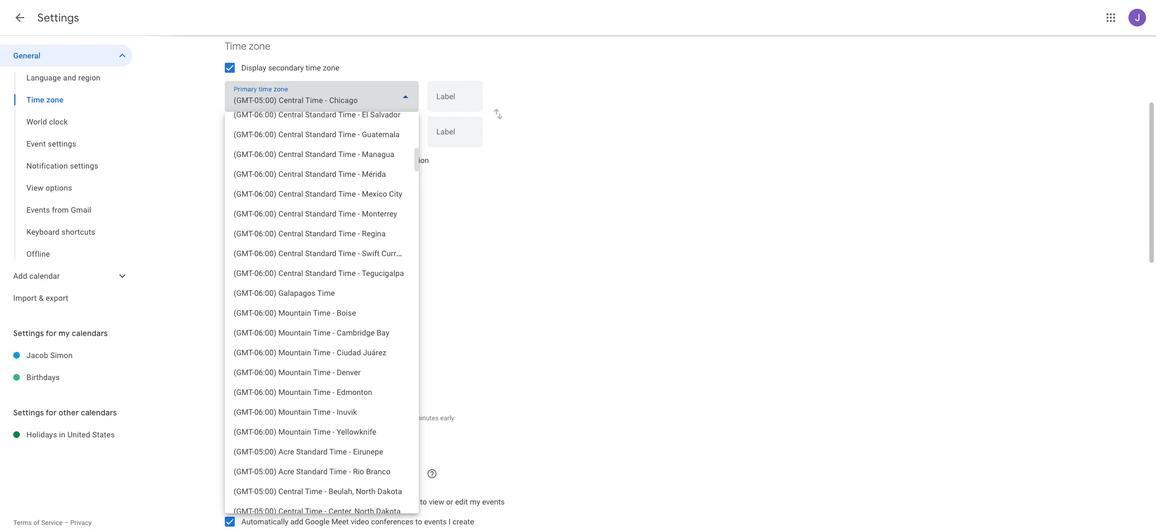 Task type: vqa. For each thing, say whether or not it's contained in the screenshot.
the (GMT minus 06:00)Mountain Time - Cambridge Bay option in the left of the page
yes



Task type: describe. For each thing, give the bounding box(es) containing it.
keyboard
[[26, 228, 60, 237]]

Label for primary time zone. text field
[[437, 93, 474, 108]]

(gmt minus 06:00)central standard time - regina option
[[225, 224, 415, 244]]

0 vertical spatial time zone
[[225, 40, 271, 53]]

(gmt minus 05:00)acre standard time - rio branco option
[[225, 462, 415, 482]]

(gmt minus 06:00)mountain time - boise option
[[225, 303, 415, 323]]

minute
[[247, 415, 267, 422]]

holidays
[[26, 431, 57, 439]]

0 vertical spatial world
[[26, 117, 47, 126]]

terms
[[13, 519, 32, 527]]

how
[[279, 179, 291, 186]]

0 vertical spatial world clock
[[26, 117, 68, 126]]

automatically add google meet video conferences to events i create
[[241, 518, 474, 527]]

(gmt minus 06:00)central standard time - swift current option
[[225, 244, 415, 264]]

general tree item
[[0, 45, 132, 67]]

5
[[298, 415, 302, 422]]

1 early from the left
[[329, 415, 343, 422]]

tree containing general
[[0, 45, 132, 309]]

zone up works
[[348, 156, 365, 165]]

events from gmail
[[26, 206, 91, 214]]

permission
[[380, 498, 418, 507]]

calendar
[[29, 272, 60, 281]]

0 horizontal spatial my
[[59, 329, 70, 339]]

shortcuts
[[62, 228, 95, 237]]

show
[[241, 252, 261, 261]]

0 vertical spatial time
[[306, 63, 321, 72]]

speedy meetings
[[241, 392, 300, 401]]

(gmt minus 06:00)mountain time - ciudad juárez option
[[225, 343, 415, 363]]

settings for settings for my calendars
[[13, 329, 44, 339]]

add
[[13, 272, 27, 281]]

works
[[343, 179, 361, 186]]

keyboard shortcuts
[[26, 228, 95, 237]]

let
[[241, 498, 252, 507]]

0 vertical spatial and
[[63, 73, 76, 82]]

other
[[59, 408, 79, 418]]

calendars for settings for other calendars
[[81, 408, 117, 418]]

conferences
[[371, 518, 414, 527]]

end 30 minute meetings 5 minutes early and longer meetings 10 minutes early
[[225, 415, 455, 422]]

notification settings
[[26, 162, 98, 170]]

2 vertical spatial settings
[[252, 334, 287, 346]]

2 minutes from the left
[[415, 415, 439, 422]]

1 vertical spatial settings
[[70, 162, 98, 170]]

zone up display
[[249, 40, 271, 53]]

1 vertical spatial event
[[225, 334, 250, 346]]

export
[[46, 294, 68, 303]]

1 horizontal spatial time
[[225, 40, 247, 53]]

across
[[362, 179, 382, 186]]

united
[[68, 431, 90, 439]]

current
[[375, 156, 400, 165]]

(gmt minus 06:00)central standard time - monterrey option
[[225, 204, 415, 224]]

or
[[446, 498, 453, 507]]

offline
[[26, 250, 50, 259]]

secondary
[[268, 63, 304, 72]]

(gmt minus 06:00)mountain time - denver option
[[225, 363, 415, 383]]

simon
[[50, 351, 73, 360]]

notification
[[26, 162, 68, 170]]

options
[[46, 184, 72, 192]]

meetings up 5
[[268, 392, 300, 401]]

(gmt minus 06:00)mountain time - cambridge bay option
[[225, 323, 415, 343]]

&
[[39, 294, 44, 303]]

(gmt minus 06:00)central standard time - el salvador option
[[225, 105, 415, 125]]

(gmt minus 06:00)central standard time - managua option
[[225, 144, 415, 164]]

1 horizontal spatial and
[[344, 415, 355, 422]]

in
[[59, 431, 66, 439]]

10
[[406, 415, 413, 422]]

they
[[346, 498, 360, 507]]

jacob
[[26, 351, 48, 360]]

end
[[225, 415, 236, 422]]

event settings inside group
[[26, 139, 76, 148]]

zone inside group
[[46, 95, 64, 104]]

(gmt minus 06:00)mountain time - edmonton option
[[225, 383, 415, 402]]

speedy
[[241, 392, 267, 401]]

see
[[278, 498, 290, 507]]

to right conferences at the left bottom
[[416, 518, 422, 527]]

event inside group
[[26, 139, 46, 148]]

terms of service link
[[13, 519, 63, 527]]

2 early from the left
[[440, 415, 455, 422]]

view
[[429, 498, 445, 507]]

holidays in united states tree item
[[0, 424, 132, 446]]

create
[[453, 518, 474, 527]]

1 vertical spatial world
[[225, 229, 251, 241]]

default guest permissions
[[229, 436, 306, 443]]

view
[[26, 184, 44, 192]]

–
[[64, 519, 69, 527]]

world
[[262, 252, 281, 261]]

30
[[238, 415, 245, 422]]

permissions
[[270, 436, 306, 443]]

longer
[[357, 415, 375, 422]]

view options
[[26, 184, 72, 192]]

if
[[339, 498, 344, 507]]

all
[[292, 498, 300, 507]]

i
[[449, 518, 451, 527]]

update
[[265, 156, 289, 165]]

1 horizontal spatial world clock
[[225, 229, 277, 241]]

meet
[[332, 518, 349, 527]]

language
[[26, 73, 61, 82]]

settings for my calendars
[[13, 329, 108, 339]]

(gmt minus 05:00)acre standard time - eirunepe option
[[225, 442, 415, 462]]

of
[[33, 519, 40, 527]]

service
[[41, 519, 63, 527]]

1 horizontal spatial my
[[291, 156, 301, 165]]

time zone inside group
[[26, 95, 64, 104]]

(gmt minus 05:00)central time - beulah, north dakota option
[[225, 482, 415, 502]]

video
[[351, 518, 369, 527]]

from
[[52, 206, 69, 214]]



Task type: locate. For each thing, give the bounding box(es) containing it.
privacy link
[[70, 519, 92, 527]]

birthdays link
[[26, 367, 132, 389]]

None field
[[225, 81, 419, 112]]

1 vertical spatial time
[[331, 156, 346, 165]]

meetings left 5
[[269, 415, 296, 422]]

events
[[482, 498, 505, 507], [424, 518, 447, 527]]

birthdays tree item
[[0, 367, 132, 389]]

0 horizontal spatial time
[[306, 63, 321, 72]]

2 for from the top
[[46, 408, 57, 418]]

0 horizontal spatial events
[[424, 518, 447, 527]]

early right 10
[[440, 415, 455, 422]]

meetings
[[268, 392, 300, 401], [269, 415, 296, 422], [377, 415, 404, 422]]

1 horizontal spatial clock
[[254, 229, 277, 241]]

settings up jacob
[[13, 329, 44, 339]]

my right edit
[[470, 498, 481, 507]]

0 horizontal spatial and
[[63, 73, 76, 82]]

1 vertical spatial for
[[46, 408, 57, 418]]

0 vertical spatial settings
[[37, 11, 79, 25]]

settings
[[48, 139, 76, 148], [70, 162, 98, 170], [252, 334, 287, 346]]

time up display
[[225, 40, 247, 53]]

1 vertical spatial my
[[59, 329, 70, 339]]

settings heading
[[37, 11, 79, 25]]

ask
[[241, 156, 254, 165]]

default
[[229, 436, 251, 443]]

time zone down the language
[[26, 95, 64, 104]]

(gmt minus 06:00)central standard time - guatemala option
[[225, 125, 415, 144]]

1 for from the top
[[46, 329, 57, 339]]

guest
[[252, 436, 269, 443]]

zone down language and region
[[46, 95, 64, 104]]

time right primary
[[331, 156, 346, 165]]

event settings
[[26, 139, 76, 148], [225, 334, 287, 346]]

1 horizontal spatial event
[[225, 334, 250, 346]]

0 horizontal spatial world clock
[[26, 117, 68, 126]]

others
[[254, 498, 276, 507]]

1 horizontal spatial minutes
[[415, 415, 439, 422]]

0 horizontal spatial early
[[329, 415, 343, 422]]

to
[[256, 156, 263, 165], [367, 156, 374, 165], [420, 498, 427, 507], [416, 518, 422, 527]]

1 vertical spatial world clock
[[225, 229, 277, 241]]

to right ask
[[256, 156, 263, 165]]

0 vertical spatial my
[[291, 156, 301, 165]]

google
[[293, 179, 313, 186], [305, 518, 330, 527]]

0 horizontal spatial minutes
[[303, 415, 327, 422]]

general
[[13, 51, 41, 60]]

more
[[243, 179, 258, 186]]

settings up holidays
[[13, 408, 44, 418]]

events
[[26, 206, 50, 214]]

0 horizontal spatial world
[[26, 117, 47, 126]]

zone right secondary on the left
[[323, 63, 340, 72]]

time zone
[[225, 40, 271, 53], [26, 95, 64, 104]]

1 vertical spatial clock
[[254, 229, 277, 241]]

language and region
[[26, 73, 101, 82]]

go back image
[[13, 11, 26, 24]]

location
[[402, 156, 429, 165]]

calendar
[[315, 179, 341, 186]]

and left longer
[[344, 415, 355, 422]]

2 horizontal spatial my
[[470, 498, 481, 507]]

for for my
[[46, 329, 57, 339]]

1 vertical spatial and
[[344, 415, 355, 422]]

0 vertical spatial for
[[46, 329, 57, 339]]

calendars up jacob simon tree item
[[72, 329, 108, 339]]

0 vertical spatial events
[[482, 498, 505, 507]]

import
[[13, 294, 37, 303]]

world clock
[[26, 117, 68, 126], [225, 229, 277, 241]]

1 vertical spatial events
[[424, 518, 447, 527]]

1 horizontal spatial time
[[331, 156, 346, 165]]

world clock up notification
[[26, 117, 68, 126]]

0 horizontal spatial time zone
[[26, 95, 64, 104]]

time inside group
[[26, 95, 44, 104]]

1 vertical spatial time zone
[[26, 95, 64, 104]]

tree
[[0, 45, 132, 309]]

events right edit
[[482, 498, 505, 507]]

settings for other calendars
[[13, 408, 117, 418]]

automatically
[[241, 518, 289, 527]]

settings for my calendars tree
[[0, 345, 132, 389]]

time zone up display
[[225, 40, 271, 53]]

(gmt minus 06:00)central standard time - tegucigalpa option
[[225, 264, 415, 283]]

to left current
[[367, 156, 374, 165]]

1 vertical spatial time
[[26, 95, 44, 104]]

world
[[26, 117, 47, 126], [225, 229, 251, 241]]

(gmt minus 06:00)central standard time - mexico city option
[[225, 184, 415, 204]]

invitations
[[302, 498, 337, 507]]

1 minutes from the left
[[303, 415, 327, 422]]

for left other
[[46, 408, 57, 418]]

show world clock
[[241, 252, 302, 261]]

events left i
[[424, 518, 447, 527]]

1 vertical spatial google
[[305, 518, 330, 527]]

time right secondary on the left
[[306, 63, 321, 72]]

0 horizontal spatial event
[[26, 139, 46, 148]]

0 vertical spatial event
[[26, 139, 46, 148]]

clock
[[49, 117, 68, 126], [254, 229, 277, 241], [283, 252, 302, 261]]

add
[[290, 518, 303, 527]]

google right how
[[293, 179, 313, 186]]

holidays in united states link
[[26, 424, 132, 446]]

0 vertical spatial event settings
[[26, 139, 76, 148]]

edit
[[455, 498, 468, 507]]

settings for settings
[[37, 11, 79, 25]]

1 vertical spatial calendars
[[81, 408, 117, 418]]

display secondary time zone
[[241, 63, 340, 72]]

1 horizontal spatial early
[[440, 415, 455, 422]]

(gmt minus 05:00)central time - center, north dakota option
[[225, 502, 415, 522]]

0 vertical spatial google
[[293, 179, 313, 186]]

group containing language and region
[[0, 67, 132, 265]]

event
[[26, 139, 46, 148], [225, 334, 250, 346]]

learn
[[225, 179, 242, 186]]

2 vertical spatial my
[[470, 498, 481, 507]]

world up the show
[[225, 229, 251, 241]]

for
[[46, 329, 57, 339], [46, 408, 57, 418]]

time
[[225, 40, 247, 53], [26, 95, 44, 104]]

(gmt minus 06:00)mountain time - yellowknife option
[[225, 422, 415, 442]]

0 vertical spatial settings
[[48, 139, 76, 148]]

1 vertical spatial event settings
[[225, 334, 287, 346]]

privacy
[[70, 519, 92, 527]]

1 vertical spatial settings
[[13, 329, 44, 339]]

group
[[0, 67, 132, 265]]

learn more about how google calendar works across
[[225, 179, 384, 186]]

settings for settings for other calendars
[[13, 408, 44, 418]]

display
[[241, 63, 266, 72]]

import & export
[[13, 294, 68, 303]]

my up jacob simon tree item
[[59, 329, 70, 339]]

my right update
[[291, 156, 301, 165]]

add calendar
[[13, 272, 60, 281]]

2 horizontal spatial clock
[[283, 252, 302, 261]]

states
[[92, 431, 115, 439]]

for for other
[[46, 408, 57, 418]]

0 horizontal spatial event settings
[[26, 139, 76, 148]]

2 vertical spatial settings
[[13, 408, 44, 418]]

(gmt minus 06:00)galapagos time option
[[225, 283, 415, 303]]

time
[[306, 63, 321, 72], [331, 156, 346, 165]]

clock right world
[[283, 252, 302, 261]]

meetings left 10
[[377, 415, 404, 422]]

1 horizontal spatial event settings
[[225, 334, 287, 346]]

0 vertical spatial calendars
[[72, 329, 108, 339]]

world down the language
[[26, 117, 47, 126]]

minutes right 10
[[415, 415, 439, 422]]

and left "region"
[[63, 73, 76, 82]]

holidays in united states
[[26, 431, 115, 439]]

primary
[[303, 156, 329, 165]]

ask to update my primary time zone to current location
[[241, 156, 429, 165]]

gmail
[[71, 206, 91, 214]]

jacob simon tree item
[[0, 345, 132, 367]]

1 horizontal spatial time zone
[[225, 40, 271, 53]]

0 horizontal spatial clock
[[49, 117, 68, 126]]

1 horizontal spatial events
[[482, 498, 505, 507]]

about
[[260, 179, 277, 186]]

0 vertical spatial clock
[[49, 117, 68, 126]]

minutes right 5
[[303, 415, 327, 422]]

let others see all invitations if they have permission to view or edit my events
[[241, 498, 505, 507]]

clock up show world clock
[[254, 229, 277, 241]]

1 horizontal spatial world
[[225, 229, 251, 241]]

(gmt minus 06:00)mountain time - inuvik option
[[225, 402, 415, 422]]

to left view
[[420, 498, 427, 507]]

region
[[78, 73, 101, 82]]

0 vertical spatial time
[[225, 40, 247, 53]]

calendars for settings for my calendars
[[72, 329, 108, 339]]

Label for secondary time zone. text field
[[437, 128, 474, 143]]

world clock up the show
[[225, 229, 277, 241]]

(gmt minus 06:00)central standard time - mérida option
[[225, 164, 415, 184]]

settings right go back image
[[37, 11, 79, 25]]

minutes
[[303, 415, 327, 422], [415, 415, 439, 422]]

jacob simon
[[26, 351, 73, 360]]

terms of service – privacy
[[13, 519, 92, 527]]

calendars up states
[[81, 408, 117, 418]]

birthdays
[[26, 373, 60, 382]]

zone
[[249, 40, 271, 53], [323, 63, 340, 72], [46, 95, 64, 104], [348, 156, 365, 165]]

google down invitations
[[305, 518, 330, 527]]

clock up notification settings
[[49, 117, 68, 126]]

settings
[[37, 11, 79, 25], [13, 329, 44, 339], [13, 408, 44, 418]]

early down '(gmt minus 06:00)mountain time - edmonton' option
[[329, 415, 343, 422]]

have
[[362, 498, 378, 507]]

time down the language
[[26, 95, 44, 104]]

for up jacob simon
[[46, 329, 57, 339]]

0 horizontal spatial time
[[26, 95, 44, 104]]

2 vertical spatial clock
[[283, 252, 302, 261]]



